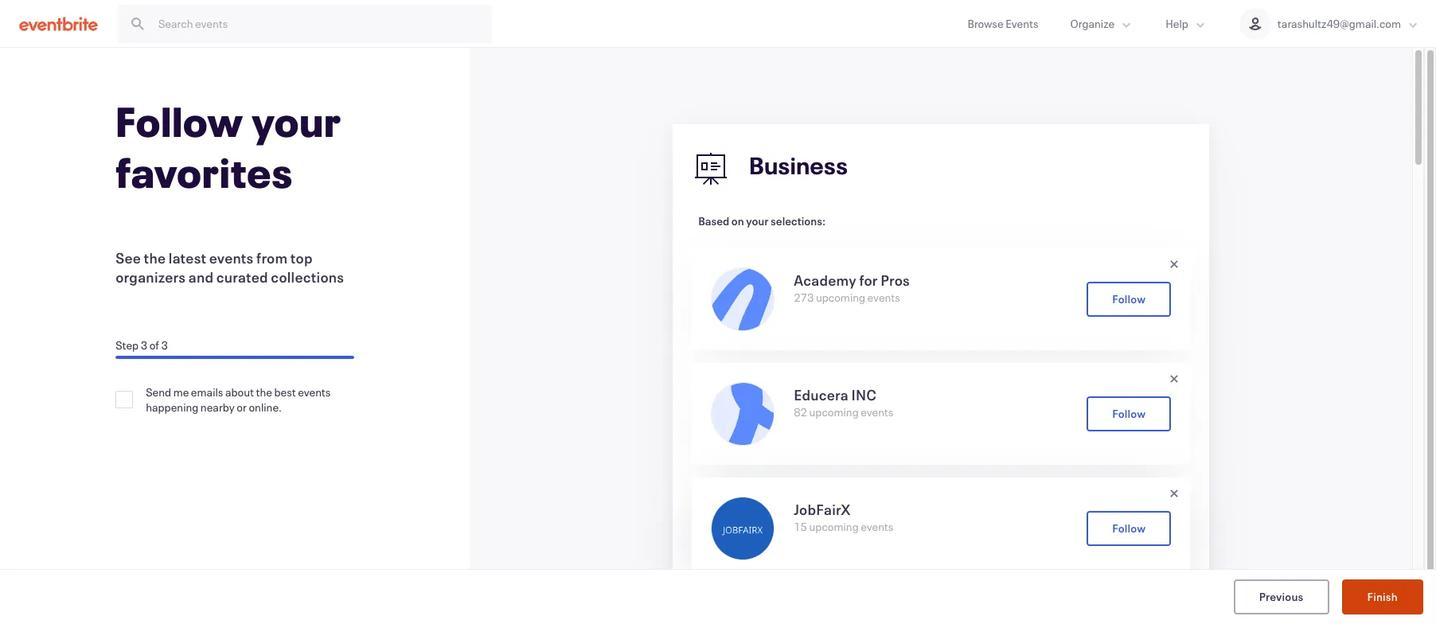 Task type: describe. For each thing, give the bounding box(es) containing it.
events inside educera inc 82 upcoming events
[[861, 404, 893, 420]]

selections:
[[771, 213, 826, 228]]

emails
[[191, 384, 223, 400]]

the inside "send me emails about the best events happening nearby or online."
[[256, 384, 272, 400]]

academy for pros 273 upcoming events
[[794, 271, 910, 305]]

finish
[[1367, 589, 1398, 604]]

best
[[274, 384, 296, 400]]

your inside follow your favorites
[[252, 94, 342, 148]]

events inside 'academy for pros 273 upcoming events'
[[867, 290, 900, 305]]

send me emails about the best events happening nearby or online.
[[146, 384, 331, 415]]

send
[[146, 384, 171, 400]]

the inside see the latest events from top organizers and curated collections
[[144, 248, 166, 267]]

events inside see the latest events from top organizers and curated collections
[[209, 248, 254, 267]]

tarashultz49@gmail.com link
[[1223, 0, 1436, 47]]

follow button for academy for pros
[[1087, 282, 1171, 317]]

business
[[749, 150, 848, 181]]

latest
[[169, 248, 206, 267]]

follow for educera inc
[[1112, 406, 1146, 421]]

follow button for jobfairx
[[1087, 511, 1171, 546]]

eventbrite image
[[19, 16, 98, 31]]

based on your selections:
[[698, 213, 826, 228]]

curated
[[216, 267, 268, 287]]

upcoming inside jobfairx 15 upcoming events
[[809, 519, 859, 534]]

events inside "send me emails about the best events happening nearby or online."
[[298, 384, 331, 400]]

events
[[1006, 16, 1038, 31]]

2 3 from the left
[[161, 338, 168, 353]]

jobfairx
[[794, 500, 851, 519]]

upcoming inside educera inc 82 upcoming events
[[809, 404, 859, 420]]

finish button
[[1342, 580, 1423, 615]]

upcoming inside 'academy for pros 273 upcoming events'
[[816, 290, 865, 305]]

follow inside follow your favorites
[[116, 94, 243, 148]]

from
[[256, 248, 288, 267]]

progressbar progress bar
[[116, 356, 354, 359]]

me
[[173, 384, 189, 400]]

organize
[[1070, 16, 1115, 31]]

educera
[[794, 385, 849, 404]]

follow for jobfairx
[[1112, 520, 1146, 535]]

collections
[[271, 267, 344, 287]]

on
[[731, 213, 744, 228]]

browse events link
[[952, 0, 1054, 47]]

follow button for educera inc
[[1087, 396, 1171, 431]]

15
[[794, 519, 807, 534]]

help link
[[1150, 0, 1223, 47]]



Task type: locate. For each thing, give the bounding box(es) containing it.
events right educera
[[861, 404, 893, 420]]

or
[[237, 400, 247, 415]]

nearby
[[200, 400, 235, 415]]

upcoming
[[816, 290, 865, 305], [809, 404, 859, 420], [809, 519, 859, 534]]

1 vertical spatial follow button
[[1087, 396, 1171, 431]]

upcoming right the 82
[[809, 404, 859, 420]]

for
[[859, 271, 878, 290]]

happening
[[146, 400, 198, 415]]

online.
[[249, 400, 282, 415]]

upcoming right 15
[[809, 519, 859, 534]]

favorites
[[116, 145, 293, 199]]

upcoming right 273
[[816, 290, 865, 305]]

the right see
[[144, 248, 166, 267]]

3
[[141, 338, 147, 353], [161, 338, 168, 353]]

top
[[290, 248, 313, 267]]

the left best
[[256, 384, 272, 400]]

273
[[794, 290, 814, 305]]

3 left of
[[141, 338, 147, 353]]

0 vertical spatial the
[[144, 248, 166, 267]]

based
[[698, 213, 729, 228]]

0 horizontal spatial your
[[252, 94, 342, 148]]

1 horizontal spatial the
[[256, 384, 272, 400]]

1 3 from the left
[[141, 338, 147, 353]]

follow
[[116, 94, 243, 148], [1112, 291, 1146, 306], [1112, 406, 1146, 421], [1112, 520, 1146, 535]]

follow your favorites
[[116, 94, 342, 199]]

1 follow button from the top
[[1087, 282, 1171, 317]]

1 vertical spatial upcoming
[[809, 404, 859, 420]]

and
[[188, 267, 214, 287]]

3 follow button from the top
[[1087, 511, 1171, 546]]

step
[[116, 338, 139, 353]]

follow for academy for pros
[[1112, 291, 1146, 306]]

see
[[116, 248, 141, 267]]

browse events
[[968, 16, 1038, 31]]

about
[[225, 384, 254, 400]]

your
[[252, 94, 342, 148], [746, 213, 769, 228]]

1 vertical spatial your
[[746, 213, 769, 228]]

0 vertical spatial your
[[252, 94, 342, 148]]

help
[[1166, 16, 1188, 31]]

1 horizontal spatial your
[[746, 213, 769, 228]]

2 follow button from the top
[[1087, 396, 1171, 431]]

events right best
[[298, 384, 331, 400]]

the
[[144, 248, 166, 267], [256, 384, 272, 400]]

previous button
[[1234, 580, 1329, 615]]

1 horizontal spatial 3
[[161, 338, 168, 353]]

0 horizontal spatial the
[[144, 248, 166, 267]]

follow button
[[1087, 282, 1171, 317], [1087, 396, 1171, 431], [1087, 511, 1171, 546]]

events right academy
[[867, 290, 900, 305]]

organize link
[[1054, 0, 1150, 47]]

organizers
[[116, 267, 186, 287]]

see the latest events from top organizers and curated collections
[[116, 248, 344, 287]]

0 vertical spatial follow button
[[1087, 282, 1171, 317]]

0 horizontal spatial 3
[[141, 338, 147, 353]]

2 vertical spatial upcoming
[[809, 519, 859, 534]]

events left the "from"
[[209, 248, 254, 267]]

previous
[[1259, 589, 1304, 604]]

3 right of
[[161, 338, 168, 353]]

1 vertical spatial the
[[256, 384, 272, 400]]

events inside jobfairx 15 upcoming events
[[861, 519, 893, 534]]

step 3 of 3
[[116, 338, 168, 353]]

academy
[[794, 271, 856, 290]]

82
[[794, 404, 807, 420]]

educera inc 82 upcoming events
[[794, 385, 893, 420]]

2 vertical spatial follow button
[[1087, 511, 1171, 546]]

pros
[[881, 271, 910, 290]]

events
[[209, 248, 254, 267], [867, 290, 900, 305], [298, 384, 331, 400], [861, 404, 893, 420], [861, 519, 893, 534]]

browse
[[968, 16, 1003, 31]]

events right jobfairx
[[861, 519, 893, 534]]

tarashultz49@gmail.com
[[1278, 16, 1401, 31]]

0 vertical spatial upcoming
[[816, 290, 865, 305]]

inc
[[851, 385, 877, 404]]

of
[[149, 338, 159, 353]]

jobfairx 15 upcoming events
[[794, 500, 893, 534]]



Task type: vqa. For each thing, say whether or not it's contained in the screenshot.
'Popular tags:'
no



